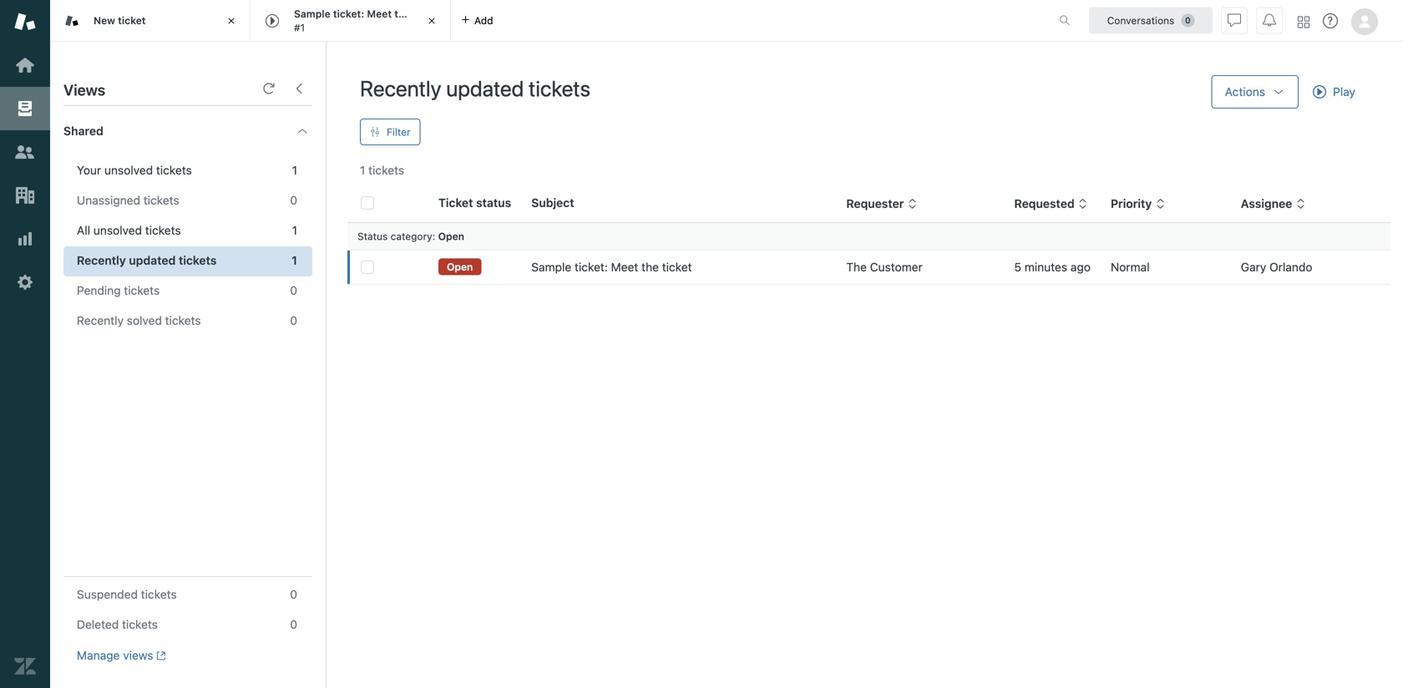 Task type: describe. For each thing, give the bounding box(es) containing it.
tabs tab list
[[50, 0, 1042, 42]]

1 horizontal spatial updated
[[446, 76, 524, 101]]

close image
[[223, 13, 240, 29]]

0 for recently solved tickets
[[290, 314, 297, 327]]

shared heading
[[50, 106, 326, 156]]

sample ticket: meet the ticket
[[531, 260, 692, 274]]

tickets down 'your unsolved tickets' at the left
[[143, 193, 179, 207]]

customers image
[[14, 141, 36, 163]]

ticket: for sample ticket: meet the ticket #1
[[333, 8, 364, 20]]

requested button
[[1014, 196, 1088, 211]]

unassigned tickets
[[77, 193, 179, 207]]

new
[[94, 14, 115, 26]]

the customer
[[846, 260, 923, 274]]

unassigned
[[77, 193, 140, 207]]

1 vertical spatial recently updated tickets
[[77, 253, 217, 267]]

requester
[[846, 197, 904, 211]]

subject
[[531, 196, 574, 210]]

conversations button
[[1089, 7, 1213, 34]]

zendesk image
[[14, 656, 36, 677]]

filter
[[387, 126, 411, 138]]

new ticket
[[94, 14, 146, 26]]

filter button
[[360, 119, 421, 145]]

tickets down tabs tab list
[[529, 76, 590, 101]]

stale ticket arturo is off
[[0, 1, 126, 14]]

customer
[[870, 260, 923, 274]]

tickets down filter button
[[368, 163, 404, 177]]

ticket
[[439, 196, 473, 210]]

ticket status
[[439, 196, 511, 210]]

0 vertical spatial open
[[438, 231, 464, 242]]

pending
[[77, 284, 121, 297]]

tickets up the deleted tickets
[[141, 588, 177, 601]]

status
[[357, 231, 388, 242]]

actions
[[1225, 85, 1265, 99]]

play
[[1333, 85, 1356, 99]]

#1
[[294, 22, 305, 33]]

play button
[[1299, 75, 1370, 109]]

new ticket tab
[[50, 0, 251, 42]]

assignee button
[[1241, 196, 1306, 211]]

all
[[77, 223, 90, 237]]

ticket: for sample ticket: meet the ticket
[[575, 260, 608, 274]]

tickets down unassigned tickets
[[145, 223, 181, 237]]

meet for sample ticket: meet the ticket
[[611, 260, 638, 274]]

ago
[[1071, 260, 1091, 274]]

sample for sample ticket: meet the ticket
[[531, 260, 571, 274]]

sample ticket: meet the ticket link
[[531, 259, 692, 276]]

tickets down all unsolved tickets
[[179, 253, 217, 267]]

suspended tickets
[[77, 588, 177, 601]]

5
[[1014, 260, 1022, 274]]

add button
[[451, 0, 503, 41]]

row containing sample ticket: meet the ticket
[[347, 250, 1391, 284]]

views image
[[14, 98, 36, 119]]

1 for recently updated tickets
[[292, 253, 297, 267]]

all unsolved tickets
[[77, 223, 181, 237]]

manage
[[77, 649, 120, 662]]

meet for sample ticket: meet the ticket #1
[[367, 8, 392, 20]]

get started image
[[14, 54, 36, 76]]

views
[[63, 81, 105, 99]]

admin image
[[14, 271, 36, 293]]

priority button
[[1111, 196, 1165, 211]]

unsolved for your
[[104, 163, 153, 177]]

stale
[[0, 1, 25, 14]]

get help image
[[1323, 13, 1338, 28]]

requested
[[1014, 197, 1075, 211]]

is
[[94, 1, 103, 14]]

hide panel views image
[[292, 82, 306, 95]]

gary
[[1241, 260, 1266, 274]]

zendesk products image
[[1298, 16, 1310, 28]]

gary orlando
[[1241, 260, 1313, 274]]

button displays agent's chat status as invisible. image
[[1228, 14, 1241, 27]]



Task type: vqa. For each thing, say whether or not it's contained in the screenshot.
+ corresponding to + New Ticket
no



Task type: locate. For each thing, give the bounding box(es) containing it.
manage views link
[[77, 648, 166, 663]]

open down status category: open
[[447, 261, 473, 273]]

row
[[347, 250, 1391, 284]]

recently up filter
[[360, 76, 441, 101]]

requester button
[[846, 196, 917, 211]]

recently updated tickets down all unsolved tickets
[[77, 253, 217, 267]]

pending tickets
[[77, 284, 160, 297]]

1 horizontal spatial sample
[[531, 260, 571, 274]]

0 vertical spatial recently updated tickets
[[360, 76, 590, 101]]

reporting image
[[14, 228, 36, 250]]

1 vertical spatial updated
[[129, 253, 176, 267]]

1 vertical spatial recently
[[77, 253, 126, 267]]

normal
[[1111, 260, 1150, 274]]

updated
[[446, 76, 524, 101], [129, 253, 176, 267]]

tickets up solved
[[124, 284, 160, 297]]

1 for all unsolved tickets
[[292, 223, 297, 237]]

recently solved tickets
[[77, 314, 201, 327]]

open down "ticket"
[[438, 231, 464, 242]]

tab containing sample ticket: meet the ticket
[[251, 0, 451, 42]]

1 for your unsolved tickets
[[292, 163, 297, 177]]

status category: open
[[357, 231, 464, 242]]

recently updated tickets
[[360, 76, 590, 101], [77, 253, 217, 267]]

unsolved up unassigned tickets
[[104, 163, 153, 177]]

2 vertical spatial recently
[[77, 314, 124, 327]]

close image
[[423, 13, 440, 29]]

1 horizontal spatial recently updated tickets
[[360, 76, 590, 101]]

arturo
[[60, 1, 91, 14]]

0 vertical spatial recently
[[360, 76, 441, 101]]

ticket: inside the sample ticket: meet the ticket #1
[[333, 8, 364, 20]]

shared
[[63, 124, 103, 138]]

the for sample ticket: meet the ticket #1
[[394, 8, 410, 20]]

0 horizontal spatial recently updated tickets
[[77, 253, 217, 267]]

ticket inside the sample ticket: meet the ticket #1
[[413, 8, 441, 20]]

suspended
[[77, 588, 138, 601]]

priority
[[1111, 197, 1152, 211]]

0 horizontal spatial sample
[[294, 8, 331, 20]]

1 vertical spatial the
[[642, 260, 659, 274]]

0 for suspended tickets
[[290, 588, 297, 601]]

notifications image
[[1263, 14, 1276, 27]]

solved
[[127, 314, 162, 327]]

tickets up views
[[122, 618, 158, 631]]

2 0 from the top
[[290, 284, 297, 297]]

opens in a new tab image
[[153, 651, 166, 661]]

manage views
[[77, 649, 153, 662]]

your unsolved tickets
[[77, 163, 192, 177]]

tickets
[[529, 76, 590, 101], [156, 163, 192, 177], [368, 163, 404, 177], [143, 193, 179, 207], [145, 223, 181, 237], [179, 253, 217, 267], [124, 284, 160, 297], [165, 314, 201, 327], [141, 588, 177, 601], [122, 618, 158, 631]]

1 tickets
[[360, 163, 404, 177]]

0 vertical spatial updated
[[446, 76, 524, 101]]

zendesk support image
[[14, 11, 36, 33]]

conversations
[[1107, 15, 1175, 26]]

1 horizontal spatial ticket:
[[575, 260, 608, 274]]

0 horizontal spatial the
[[394, 8, 410, 20]]

ticket inside row
[[662, 260, 692, 274]]

0 vertical spatial the
[[394, 8, 410, 20]]

sample down subject
[[531, 260, 571, 274]]

0 horizontal spatial meet
[[367, 8, 392, 20]]

0
[[290, 193, 297, 207], [290, 284, 297, 297], [290, 314, 297, 327], [290, 588, 297, 601], [290, 618, 297, 631]]

1 vertical spatial meet
[[611, 260, 638, 274]]

open
[[438, 231, 464, 242], [447, 261, 473, 273]]

0 horizontal spatial ticket:
[[333, 8, 364, 20]]

deleted tickets
[[77, 618, 158, 631]]

ticket inside tab
[[118, 14, 146, 26]]

meet inside the sample ticket: meet the ticket #1
[[367, 8, 392, 20]]

assignee
[[1241, 197, 1292, 211]]

unsolved for all
[[93, 223, 142, 237]]

minutes
[[1025, 260, 1067, 274]]

unsolved
[[104, 163, 153, 177], [93, 223, 142, 237]]

0 vertical spatial sample
[[294, 8, 331, 20]]

updated down add
[[446, 76, 524, 101]]

tickets right solved
[[165, 314, 201, 327]]

0 for pending tickets
[[290, 284, 297, 297]]

ticket: inside sample ticket: meet the ticket link
[[575, 260, 608, 274]]

4 0 from the top
[[290, 588, 297, 601]]

1 horizontal spatial the
[[642, 260, 659, 274]]

meet
[[367, 8, 392, 20], [611, 260, 638, 274]]

recently up pending
[[77, 253, 126, 267]]

1 vertical spatial unsolved
[[93, 223, 142, 237]]

sample
[[294, 8, 331, 20], [531, 260, 571, 274]]

open inside row
[[447, 261, 473, 273]]

0 vertical spatial unsolved
[[104, 163, 153, 177]]

views
[[123, 649, 153, 662]]

sample for sample ticket: meet the ticket #1
[[294, 8, 331, 20]]

1 vertical spatial sample
[[531, 260, 571, 274]]

sample ticket: meet the ticket #1
[[294, 8, 441, 33]]

recently updated tickets down add popup button
[[360, 76, 590, 101]]

0 vertical spatial meet
[[367, 8, 392, 20]]

recently for 0
[[77, 314, 124, 327]]

3 0 from the top
[[290, 314, 297, 327]]

category:
[[391, 231, 435, 242]]

1 vertical spatial open
[[447, 261, 473, 273]]

ticket:
[[333, 8, 364, 20], [575, 260, 608, 274]]

off
[[106, 1, 126, 14]]

the for sample ticket: meet the ticket
[[642, 260, 659, 274]]

unsolved down unassigned
[[93, 223, 142, 237]]

organizations image
[[14, 185, 36, 206]]

1 horizontal spatial meet
[[611, 260, 638, 274]]

the
[[846, 260, 867, 274]]

add
[[474, 15, 493, 26]]

1 0 from the top
[[290, 193, 297, 207]]

sample up #1 at the top of the page
[[294, 8, 331, 20]]

0 horizontal spatial updated
[[129, 253, 176, 267]]

deleted
[[77, 618, 119, 631]]

your
[[77, 163, 101, 177]]

0 for deleted tickets
[[290, 618, 297, 631]]

0 vertical spatial ticket:
[[333, 8, 364, 20]]

1
[[292, 163, 297, 177], [360, 163, 365, 177], [292, 223, 297, 237], [292, 253, 297, 267]]

tickets down shared dropdown button
[[156, 163, 192, 177]]

actions button
[[1212, 75, 1299, 109]]

5 0 from the top
[[290, 618, 297, 631]]

tab
[[251, 0, 451, 42]]

sample inside the sample ticket: meet the ticket #1
[[294, 8, 331, 20]]

the inside the sample ticket: meet the ticket #1
[[394, 8, 410, 20]]

status
[[476, 196, 511, 210]]

1 vertical spatial ticket:
[[575, 260, 608, 274]]

orlando
[[1270, 260, 1313, 274]]

5 minutes ago
[[1014, 260, 1091, 274]]

recently
[[360, 76, 441, 101], [77, 253, 126, 267], [77, 314, 124, 327]]

recently down pending
[[77, 314, 124, 327]]

shared button
[[50, 106, 279, 156]]

main element
[[0, 0, 50, 688]]

ticket
[[28, 1, 57, 14], [413, 8, 441, 20], [118, 14, 146, 26], [662, 260, 692, 274]]

updated down all unsolved tickets
[[129, 253, 176, 267]]

recently for 1
[[77, 253, 126, 267]]

refresh views pane image
[[262, 82, 276, 95]]

0 for unassigned tickets
[[290, 193, 297, 207]]

the inside row
[[642, 260, 659, 274]]

the
[[394, 8, 410, 20], [642, 260, 659, 274]]



